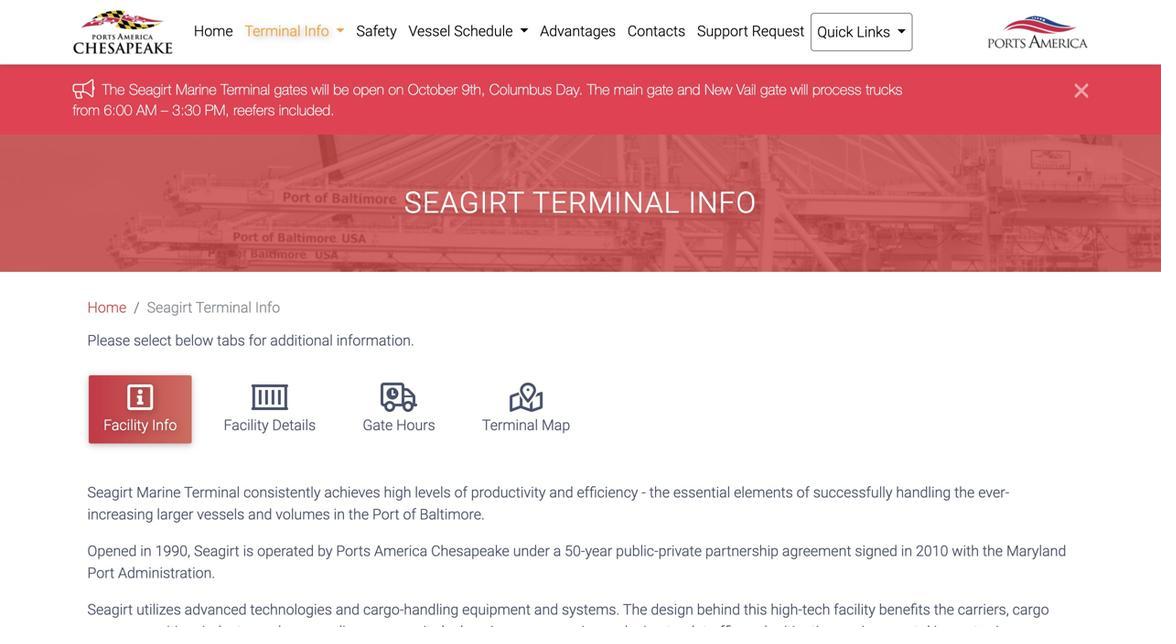 Task type: describe. For each thing, give the bounding box(es) containing it.
and up moving,
[[535, 601, 559, 618]]

under
[[513, 542, 550, 560]]

seagirt marine terminal consistently achieves high levels of productivity and efficiency - the essential elements of successfully handling the ever- increasing larger vessels and volumes in the port of baltimore.
[[87, 484, 1010, 523]]

reducing
[[608, 623, 663, 627]]

from
[[73, 101, 100, 118]]

terminal map link
[[468, 375, 585, 443]]

year
[[586, 542, 613, 560]]

traffic
[[703, 623, 740, 627]]

terminal info
[[245, 22, 333, 40]]

in inside seagirt marine terminal consistently achieves high levels of productivity and efficiency - the essential elements of successfully handling the ever- increasing larger vessels and volumes in the port of baltimore.
[[334, 506, 345, 523]]

agreement
[[783, 542, 852, 560]]

information.
[[337, 332, 415, 349]]

ever-
[[979, 484, 1010, 501]]

the inside seagirt utilizes advanced technologies and cargo-handling equipment and systems. the design behind this high-tech facility benefits the carriers, cargo owners, maritime industry and surrounding community by keeping cargo moving, reducing truck traffic and mitigating environmental impacts.
[[623, 601, 648, 618]]

support
[[698, 22, 749, 40]]

support request
[[698, 22, 805, 40]]

main
[[614, 80, 643, 98]]

map
[[542, 416, 571, 434]]

consistently
[[244, 484, 321, 501]]

benefits
[[880, 601, 931, 618]]

schedule
[[454, 22, 513, 40]]

community
[[366, 623, 438, 627]]

signed
[[856, 542, 898, 560]]

truck
[[667, 623, 699, 627]]

design
[[651, 601, 694, 618]]

port inside seagirt marine terminal consistently achieves high levels of productivity and efficiency - the essential elements of successfully handling the ever- increasing larger vessels and volumes in the port of baltimore.
[[373, 506, 400, 523]]

1 vertical spatial seagirt terminal info
[[147, 299, 280, 317]]

2 horizontal spatial of
[[797, 484, 810, 501]]

safety
[[357, 22, 397, 40]]

tab panel containing seagirt marine terminal consistently achieves high levels of productivity and efficiency - the essential elements of successfully handling the ever- increasing larger vessels and volumes in the port of baltimore.
[[87, 482, 1074, 627]]

1 will from the left
[[312, 80, 329, 98]]

gate
[[363, 416, 393, 434]]

successfully
[[814, 484, 893, 501]]

request
[[752, 22, 805, 40]]

vessel
[[409, 22, 451, 40]]

elements
[[734, 484, 794, 501]]

marine inside seagirt marine terminal consistently achieves high levels of productivity and efficiency - the essential elements of successfully handling the ever- increasing larger vessels and volumes in the port of baltimore.
[[137, 484, 181, 501]]

vail
[[737, 80, 757, 98]]

below
[[175, 332, 214, 349]]

hours
[[397, 416, 436, 434]]

partnership
[[706, 542, 779, 560]]

for
[[249, 332, 267, 349]]

chesapeake
[[431, 542, 510, 560]]

50-
[[565, 542, 586, 560]]

the seagirt marine terminal gates will be open on october 9th, columbus day. the main gate and new vail gate will process trucks from 6:00 am – 3:30 pm, reefers included. alert
[[0, 64, 1162, 135]]

on
[[389, 80, 404, 98]]

public-
[[616, 542, 659, 560]]

and down this
[[744, 623, 768, 627]]

terminal info link
[[239, 13, 351, 49]]

handling inside seagirt utilizes advanced technologies and cargo-handling equipment and systems. the design behind this high-tech facility benefits the carriers, cargo owners, maritime industry and surrounding community by keeping cargo moving, reducing truck traffic and mitigating environmental impacts.
[[404, 601, 459, 618]]

seagirt utilizes advanced technologies and cargo-handling equipment and systems. the design behind this high-tech facility benefits the carriers, cargo owners, maritime industry and surrounding community by keeping cargo moving, reducing truck traffic and mitigating environmental impacts.  
[[87, 601, 1050, 627]]

operated
[[257, 542, 314, 560]]

the inside seagirt utilizes advanced technologies and cargo-handling equipment and systems. the design behind this high-tech facility benefits the carriers, cargo owners, maritime industry and surrounding community by keeping cargo moving, reducing truck traffic and mitigating environmental impacts.
[[935, 601, 955, 618]]

mitigating
[[772, 623, 836, 627]]

levels
[[415, 484, 451, 501]]

select
[[134, 332, 172, 349]]

advanced
[[185, 601, 247, 618]]

terminal inside the seagirt marine terminal gates will be open on october 9th, columbus day. the main gate and new vail gate will process trucks from 6:00 am – 3:30 pm, reefers included.
[[221, 80, 270, 98]]

reefers
[[234, 101, 275, 118]]

marine inside the seagirt marine terminal gates will be open on october 9th, columbus day. the main gate and new vail gate will process trucks from 6:00 am – 3:30 pm, reefers included.
[[176, 80, 217, 98]]

0 horizontal spatial cargo
[[514, 623, 550, 627]]

the right -
[[650, 484, 670, 501]]

gate hours
[[363, 416, 436, 434]]

2010
[[917, 542, 949, 560]]

9th,
[[462, 80, 486, 98]]

–
[[161, 101, 168, 118]]

2 will from the left
[[791, 80, 809, 98]]

vessel schedule link
[[403, 13, 535, 49]]

quick links
[[818, 23, 895, 41]]

ports
[[336, 542, 371, 560]]

1 horizontal spatial home
[[194, 22, 233, 40]]

surrounding
[[285, 623, 362, 627]]

contacts link
[[622, 13, 692, 49]]

systems.
[[562, 601, 620, 618]]

advantages link
[[535, 13, 622, 49]]

seagirt inside opened in 1990, seagirt is operated by ports america chesapeake under a 50-year public-private partnership agreement signed in 2010 with the maryland port administration.
[[194, 542, 240, 560]]

port inside opened in 1990, seagirt is operated by ports america chesapeake under a 50-year public-private partnership agreement signed in 2010 with the maryland port administration.
[[87, 564, 115, 582]]

6:00
[[104, 101, 132, 118]]

owners,
[[87, 623, 137, 627]]

productivity
[[471, 484, 546, 501]]

administration.
[[118, 564, 215, 582]]

environmental
[[840, 623, 931, 627]]

carriers,
[[958, 601, 1010, 618]]

essential
[[674, 484, 731, 501]]

please
[[87, 332, 130, 349]]



Task type: locate. For each thing, give the bounding box(es) containing it.
0 vertical spatial by
[[318, 542, 333, 560]]

1990,
[[155, 542, 191, 560]]

home link left "terminal info"
[[188, 13, 239, 49]]

1 horizontal spatial will
[[791, 80, 809, 98]]

1 horizontal spatial handling
[[897, 484, 952, 501]]

facility details link
[[209, 375, 331, 443]]

in down achieves at the bottom of the page
[[334, 506, 345, 523]]

included.
[[279, 101, 335, 118]]

1 horizontal spatial in
[[334, 506, 345, 523]]

handling
[[897, 484, 952, 501], [404, 601, 459, 618]]

by inside seagirt utilizes advanced technologies and cargo-handling equipment and systems. the design behind this high-tech facility benefits the carriers, cargo owners, maritime industry and surrounding community by keeping cargo moving, reducing truck traffic and mitigating environmental impacts.
[[442, 623, 457, 627]]

the seagirt marine terminal gates will be open on october 9th, columbus day. the main gate and new vail gate will process trucks from 6:00 am – 3:30 pm, reefers included. link
[[73, 80, 903, 118]]

and inside the seagirt marine terminal gates will be open on october 9th, columbus day. the main gate and new vail gate will process trucks from 6:00 am – 3:30 pm, reefers included.
[[678, 80, 701, 98]]

1 horizontal spatial facility
[[224, 416, 269, 434]]

america
[[374, 542, 428, 560]]

facility down please
[[104, 416, 148, 434]]

efficiency
[[577, 484, 639, 501]]

0 horizontal spatial seagirt terminal info
[[147, 299, 280, 317]]

0 horizontal spatial home
[[87, 299, 127, 317]]

port down opened
[[87, 564, 115, 582]]

and left new
[[678, 80, 701, 98]]

3:30
[[172, 101, 201, 118]]

the up 6:00
[[102, 80, 125, 98]]

the inside opened in 1990, seagirt is operated by ports america chesapeake under a 50-year public-private partnership agreement signed in 2010 with the maryland port administration.
[[983, 542, 1004, 560]]

private
[[659, 542, 702, 560]]

tabs
[[217, 332, 245, 349]]

facility details
[[224, 416, 316, 434]]

home
[[194, 22, 233, 40], [87, 299, 127, 317]]

vessel schedule
[[409, 22, 517, 40]]

utilizes
[[137, 601, 181, 618]]

be
[[333, 80, 349, 98]]

gate
[[647, 80, 674, 98], [761, 80, 787, 98]]

increasing
[[87, 506, 153, 523]]

handling up 2010
[[897, 484, 952, 501]]

0 horizontal spatial by
[[318, 542, 333, 560]]

marine up larger at left bottom
[[137, 484, 181, 501]]

the
[[650, 484, 670, 501], [955, 484, 975, 501], [349, 506, 369, 523], [983, 542, 1004, 560], [935, 601, 955, 618]]

open
[[353, 80, 385, 98]]

port down high
[[373, 506, 400, 523]]

and down "technologies"
[[257, 623, 281, 627]]

tab panel
[[87, 482, 1074, 627]]

gate right vail at the right top of page
[[761, 80, 787, 98]]

0 vertical spatial handling
[[897, 484, 952, 501]]

1 horizontal spatial the
[[587, 80, 610, 98]]

1 horizontal spatial port
[[373, 506, 400, 523]]

of right elements at the right bottom
[[797, 484, 810, 501]]

1 horizontal spatial of
[[455, 484, 468, 501]]

terminal inside 'link'
[[482, 416, 538, 434]]

gates
[[274, 80, 308, 98]]

1 horizontal spatial seagirt terminal info
[[405, 186, 757, 220]]

october
[[408, 80, 458, 98]]

of up 'baltimore.'
[[455, 484, 468, 501]]

0 horizontal spatial the
[[102, 80, 125, 98]]

1 vertical spatial home
[[87, 299, 127, 317]]

pm,
[[205, 101, 230, 118]]

will left process
[[791, 80, 809, 98]]

home left "terminal info"
[[194, 22, 233, 40]]

-
[[642, 484, 646, 501]]

and left efficiency
[[550, 484, 574, 501]]

safety link
[[351, 13, 403, 49]]

the up reducing
[[623, 601, 648, 618]]

quick links link
[[811, 13, 913, 51]]

2 gate from the left
[[761, 80, 787, 98]]

facility
[[104, 416, 148, 434], [224, 416, 269, 434]]

keeping
[[461, 623, 510, 627]]

in left 1990,
[[140, 542, 152, 560]]

2 facility from the left
[[224, 416, 269, 434]]

in left 2010
[[902, 542, 913, 560]]

process
[[813, 80, 862, 98]]

and up surrounding
[[336, 601, 360, 618]]

additional
[[270, 332, 333, 349]]

larger
[[157, 506, 194, 523]]

by inside opened in 1990, seagirt is operated by ports america chesapeake under a 50-year public-private partnership agreement signed in 2010 with the maryland port administration.
[[318, 542, 333, 560]]

vessels
[[197, 506, 245, 523]]

facility inside facility details link
[[224, 416, 269, 434]]

1 vertical spatial home link
[[87, 299, 127, 317]]

facility for facility info
[[104, 416, 148, 434]]

0 horizontal spatial home link
[[87, 299, 127, 317]]

quick
[[818, 23, 854, 41]]

volumes
[[276, 506, 330, 523]]

baltimore.
[[420, 506, 485, 523]]

by left ports at the left of page
[[318, 542, 333, 560]]

handling up community
[[404, 601, 459, 618]]

columbus
[[490, 80, 552, 98]]

0 horizontal spatial facility
[[104, 416, 148, 434]]

tab list
[[80, 366, 1089, 452]]

the down achieves at the bottom of the page
[[349, 506, 369, 523]]

2 horizontal spatial the
[[623, 601, 648, 618]]

marine up 3:30
[[176, 80, 217, 98]]

0 vertical spatial marine
[[176, 80, 217, 98]]

tab list containing facility info
[[80, 366, 1089, 452]]

1 horizontal spatial cargo
[[1013, 601, 1050, 618]]

behind
[[698, 601, 741, 618]]

0 vertical spatial home
[[194, 22, 233, 40]]

1 vertical spatial port
[[87, 564, 115, 582]]

trucks
[[866, 80, 903, 98]]

the
[[102, 80, 125, 98], [587, 80, 610, 98], [623, 601, 648, 618]]

maritime
[[141, 623, 199, 627]]

the seagirt marine terminal gates will be open on october 9th, columbus day. the main gate and new vail gate will process trucks from 6:00 am – 3:30 pm, reefers included.
[[73, 80, 903, 118]]

the up impacts.
[[935, 601, 955, 618]]

terminal
[[245, 22, 301, 40], [221, 80, 270, 98], [533, 186, 681, 220], [196, 299, 252, 317], [482, 416, 538, 434], [184, 484, 240, 501]]

cargo right carriers, at the bottom of page
[[1013, 601, 1050, 618]]

facility inside facility info link
[[104, 416, 148, 434]]

0 horizontal spatial will
[[312, 80, 329, 98]]

seagirt inside seagirt marine terminal consistently achieves high levels of productivity and efficiency - the essential elements of successfully handling the ever- increasing larger vessels and volumes in the port of baltimore.
[[87, 484, 133, 501]]

of down high
[[403, 506, 416, 523]]

info inside facility info link
[[152, 416, 177, 434]]

terminal inside seagirt marine terminal consistently achieves high levels of productivity and efficiency - the essential elements of successfully handling the ever- increasing larger vessels and volumes in the port of baltimore.
[[184, 484, 240, 501]]

1 horizontal spatial home link
[[188, 13, 239, 49]]

facility info
[[104, 416, 177, 434]]

seagirt terminal info
[[405, 186, 757, 220], [147, 299, 280, 317]]

this
[[744, 601, 768, 618]]

seagirt
[[129, 80, 172, 98], [405, 186, 525, 220], [147, 299, 193, 317], [87, 484, 133, 501], [194, 542, 240, 560], [87, 601, 133, 618]]

achieves
[[324, 484, 381, 501]]

opened
[[87, 542, 137, 560]]

handling inside seagirt marine terminal consistently achieves high levels of productivity and efficiency - the essential elements of successfully handling the ever- increasing larger vessels and volumes in the port of baltimore.
[[897, 484, 952, 501]]

1 horizontal spatial gate
[[761, 80, 787, 98]]

0 horizontal spatial of
[[403, 506, 416, 523]]

new
[[705, 80, 733, 98]]

support request link
[[692, 13, 811, 49]]

the left ever-
[[955, 484, 975, 501]]

0 horizontal spatial port
[[87, 564, 115, 582]]

1 vertical spatial marine
[[137, 484, 181, 501]]

the right day. on the top of the page
[[587, 80, 610, 98]]

home link up please
[[87, 299, 127, 317]]

facility left details
[[224, 416, 269, 434]]

with
[[953, 542, 980, 560]]

bullhorn image
[[73, 79, 102, 98]]

1 vertical spatial handling
[[404, 601, 459, 618]]

0 vertical spatial cargo
[[1013, 601, 1050, 618]]

day.
[[556, 80, 583, 98]]

0 horizontal spatial gate
[[647, 80, 674, 98]]

the right with
[[983, 542, 1004, 560]]

gate right main
[[647, 80, 674, 98]]

gate hours link
[[348, 375, 450, 443]]

and down the consistently
[[248, 506, 272, 523]]

info
[[304, 22, 329, 40], [689, 186, 757, 220], [255, 299, 280, 317], [152, 416, 177, 434]]

opened in 1990, seagirt is operated by ports america chesapeake under a 50-year public-private partnership agreement signed in 2010 with the maryland port administration.
[[87, 542, 1067, 582]]

cargo
[[1013, 601, 1050, 618], [514, 623, 550, 627]]

will left be
[[312, 80, 329, 98]]

contacts
[[628, 22, 686, 40]]

links
[[857, 23, 891, 41]]

seagirt inside seagirt utilizes advanced technologies and cargo-handling equipment and systems. the design behind this high-tech facility benefits the carriers, cargo owners, maritime industry and surrounding community by keeping cargo moving, reducing truck traffic and mitigating environmental impacts.
[[87, 601, 133, 618]]

1 facility from the left
[[104, 416, 148, 434]]

0 horizontal spatial handling
[[404, 601, 459, 618]]

facility
[[834, 601, 876, 618]]

0 vertical spatial seagirt terminal info
[[405, 186, 757, 220]]

high-
[[771, 601, 803, 618]]

impacts.
[[935, 623, 990, 627]]

by left 'keeping' at the left of the page
[[442, 623, 457, 627]]

is
[[243, 542, 254, 560]]

port
[[373, 506, 400, 523], [87, 564, 115, 582]]

2 horizontal spatial in
[[902, 542, 913, 560]]

seagirt inside the seagirt marine terminal gates will be open on october 9th, columbus day. the main gate and new vail gate will process trucks from 6:00 am – 3:30 pm, reefers included.
[[129, 80, 172, 98]]

1 vertical spatial by
[[442, 623, 457, 627]]

1 vertical spatial cargo
[[514, 623, 550, 627]]

in
[[334, 506, 345, 523], [140, 542, 152, 560], [902, 542, 913, 560]]

0 vertical spatial home link
[[188, 13, 239, 49]]

details
[[272, 416, 316, 434]]

am
[[136, 101, 157, 118]]

info inside terminal info link
[[304, 22, 329, 40]]

facility info link
[[89, 375, 192, 443]]

1 gate from the left
[[647, 80, 674, 98]]

0 vertical spatial port
[[373, 506, 400, 523]]

equipment
[[463, 601, 531, 618]]

high
[[384, 484, 412, 501]]

0 horizontal spatial in
[[140, 542, 152, 560]]

home link
[[188, 13, 239, 49], [87, 299, 127, 317]]

1 horizontal spatial by
[[442, 623, 457, 627]]

home up please
[[87, 299, 127, 317]]

cargo down 'equipment'
[[514, 623, 550, 627]]

facility for facility details
[[224, 416, 269, 434]]

close image
[[1075, 79, 1089, 101]]



Task type: vqa. For each thing, say whether or not it's contained in the screenshot.
safety
yes



